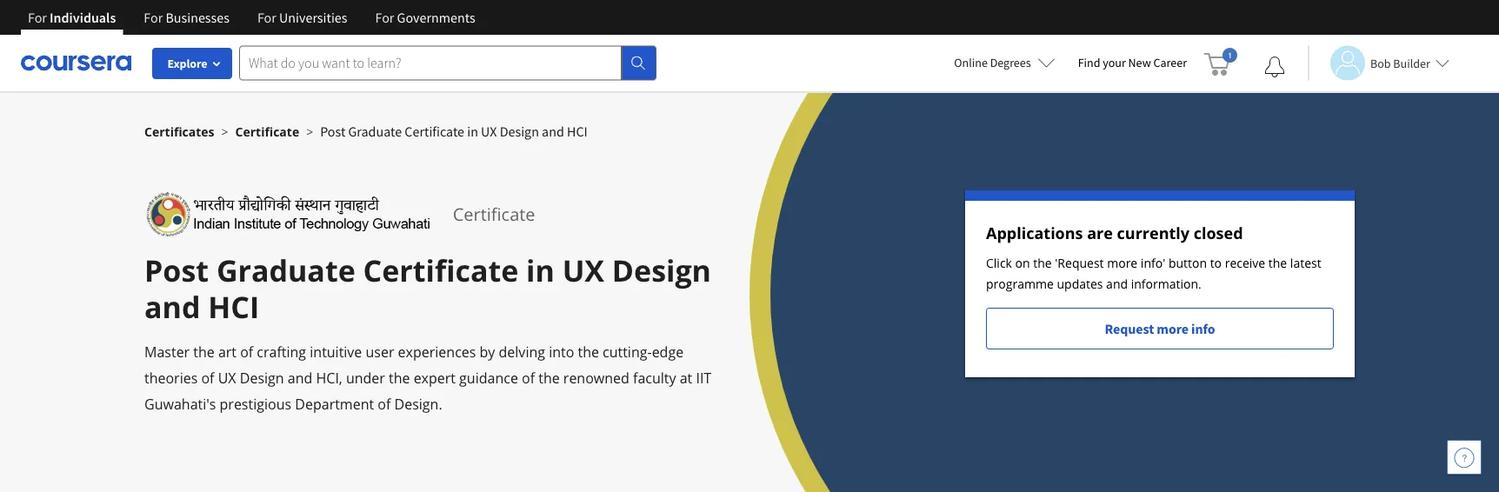 Task type: vqa. For each thing, say whether or not it's contained in the screenshot.
the topmost graduation
no



Task type: describe. For each thing, give the bounding box(es) containing it.
find your new career
[[1078, 55, 1187, 70]]

find
[[1078, 55, 1100, 70]]

experiences
[[398, 343, 476, 361]]

individuals
[[50, 9, 116, 26]]

show notifications image
[[1264, 57, 1285, 77]]

help center image
[[1454, 447, 1475, 468]]

for businesses
[[144, 9, 230, 26]]

the up design.
[[389, 369, 410, 387]]

explore
[[167, 56, 207, 71]]

for for universities
[[257, 9, 276, 26]]

of right theories
[[201, 369, 214, 387]]

banner navigation
[[14, 0, 489, 35]]

design inside post graduate certificate in ux design and hci
[[612, 250, 711, 290]]

request more info button
[[986, 308, 1334, 350]]

career
[[1154, 55, 1187, 70]]

degrees
[[990, 55, 1031, 70]]

the left latest
[[1269, 254, 1287, 271]]

explore button
[[152, 48, 232, 79]]

2 > from the left
[[306, 123, 313, 140]]

applications are currently closed
[[986, 223, 1243, 244]]

under
[[346, 369, 385, 387]]

0 vertical spatial graduate
[[348, 123, 402, 140]]

What do you want to learn? text field
[[239, 46, 622, 80]]

for universities
[[257, 9, 347, 26]]

more inside click on the 'request more info' button to receive the latest programme updates and information.
[[1107, 254, 1138, 271]]

1 horizontal spatial hci
[[567, 123, 588, 140]]

department
[[295, 395, 374, 414]]

ux inside post graduate certificate in ux design and hci
[[562, 250, 604, 290]]

master
[[144, 343, 190, 361]]

governments
[[397, 9, 475, 26]]

certificates
[[144, 123, 214, 140]]

1 > from the left
[[221, 123, 228, 140]]

iit
[[696, 369, 712, 387]]

design.
[[394, 395, 442, 414]]

bob builder
[[1371, 55, 1430, 71]]

certificate inside post graduate certificate in ux design and hci
[[363, 250, 519, 290]]

applications are currently closed status
[[965, 190, 1355, 377]]

universities
[[279, 9, 347, 26]]

theories
[[144, 369, 198, 387]]

online degrees
[[954, 55, 1031, 70]]

the right into on the left of page
[[578, 343, 599, 361]]

closed
[[1194, 223, 1243, 244]]

faculty
[[633, 369, 676, 387]]

expert
[[414, 369, 456, 387]]

of down delving
[[522, 369, 535, 387]]

master the art of crafting intuitive user experiences by delving into the cutting-edge theories of ux design and hci, under the expert guidance of the renowned faculty at iit guwahati's prestigious department of design.
[[144, 343, 712, 414]]

and inside post graduate certificate in ux design and hci
[[144, 287, 200, 327]]

post graduate certificate in ux design and hci
[[144, 250, 711, 327]]

art
[[218, 343, 237, 361]]

are
[[1087, 223, 1113, 244]]

crafting
[[257, 343, 306, 361]]

hci inside post graduate certificate in ux design and hci
[[208, 287, 259, 327]]

certificate link
[[235, 123, 299, 140]]

for for businesses
[[144, 9, 163, 26]]

businesses
[[166, 9, 230, 26]]

coursera image
[[21, 49, 131, 77]]

for governments
[[375, 9, 475, 26]]

click on the 'request more info' button to receive the latest programme updates and information.
[[986, 254, 1322, 292]]

applications
[[986, 223, 1083, 244]]



Task type: locate. For each thing, give the bounding box(es) containing it.
for left individuals
[[28, 9, 47, 26]]

in inside post graduate certificate in ux design and hci
[[526, 250, 555, 290]]

on
[[1015, 254, 1030, 271]]

more down applications are currently closed
[[1107, 254, 1138, 271]]

the
[[1033, 254, 1052, 271], [1269, 254, 1287, 271], [193, 343, 215, 361], [578, 343, 599, 361], [389, 369, 410, 387], [539, 369, 560, 387]]

0 vertical spatial design
[[500, 123, 539, 140]]

bob builder button
[[1308, 46, 1450, 80]]

ux
[[481, 123, 497, 140], [562, 250, 604, 290], [218, 369, 236, 387]]

certificate inside certificates > certificate > post graduate certificate in ux design and hci
[[235, 123, 299, 140]]

receive
[[1225, 254, 1266, 271]]

certificates link
[[144, 123, 214, 140]]

2 horizontal spatial ux
[[562, 250, 604, 290]]

'request
[[1055, 254, 1104, 271]]

design
[[500, 123, 539, 140], [612, 250, 711, 290], [240, 369, 284, 387]]

guwahati's
[[144, 395, 216, 414]]

1 horizontal spatial post
[[320, 123, 346, 140]]

post
[[320, 123, 346, 140], [144, 250, 209, 290]]

for for individuals
[[28, 9, 47, 26]]

new
[[1128, 55, 1151, 70]]

more left info
[[1157, 320, 1189, 337]]

certificates > certificate > post graduate certificate in ux design and hci
[[144, 123, 588, 140]]

2 vertical spatial ux
[[218, 369, 236, 387]]

>
[[221, 123, 228, 140], [306, 123, 313, 140]]

3 for from the left
[[257, 9, 276, 26]]

into
[[549, 343, 574, 361]]

shopping cart: 1 item image
[[1204, 48, 1238, 76]]

0 horizontal spatial post
[[144, 250, 209, 290]]

the left art
[[193, 343, 215, 361]]

more
[[1107, 254, 1138, 271], [1157, 320, 1189, 337]]

guidance
[[459, 369, 518, 387]]

1 horizontal spatial in
[[526, 250, 555, 290]]

the down into on the left of page
[[539, 369, 560, 387]]

1 for from the left
[[28, 9, 47, 26]]

for left "universities"
[[257, 9, 276, 26]]

for left governments
[[375, 9, 394, 26]]

post up master
[[144, 250, 209, 290]]

info
[[1192, 320, 1215, 337]]

1 vertical spatial post
[[144, 250, 209, 290]]

request
[[1105, 320, 1154, 337]]

at
[[680, 369, 692, 387]]

cutting-
[[603, 343, 652, 361]]

in down what do you want to learn? 'text box'
[[467, 123, 478, 140]]

1 horizontal spatial ux
[[481, 123, 497, 140]]

info'
[[1141, 254, 1166, 271]]

latest
[[1290, 254, 1322, 271]]

online degrees button
[[940, 43, 1069, 82]]

0 vertical spatial more
[[1107, 254, 1138, 271]]

0 horizontal spatial hci
[[208, 287, 259, 327]]

updates
[[1057, 275, 1103, 292]]

post right certificate link
[[320, 123, 346, 140]]

1 horizontal spatial more
[[1157, 320, 1189, 337]]

of down under
[[378, 395, 391, 414]]

0 vertical spatial post
[[320, 123, 346, 140]]

information.
[[1131, 275, 1202, 292]]

1 vertical spatial in
[[526, 250, 555, 290]]

by
[[480, 343, 495, 361]]

1 vertical spatial design
[[612, 250, 711, 290]]

currently
[[1117, 223, 1190, 244]]

> left certificate link
[[221, 123, 228, 140]]

2 horizontal spatial design
[[612, 250, 711, 290]]

0 horizontal spatial >
[[221, 123, 228, 140]]

in
[[467, 123, 478, 140], [526, 250, 555, 290]]

the right on
[[1033, 254, 1052, 271]]

for
[[28, 9, 47, 26], [144, 9, 163, 26], [257, 9, 276, 26], [375, 9, 394, 26]]

for individuals
[[28, 9, 116, 26]]

1 vertical spatial ux
[[562, 250, 604, 290]]

in up delving
[[526, 250, 555, 290]]

indian institute of technology - guwahati image
[[144, 190, 432, 238]]

0 horizontal spatial in
[[467, 123, 478, 140]]

edge
[[652, 343, 684, 361]]

0 horizontal spatial design
[[240, 369, 284, 387]]

and
[[542, 123, 564, 140], [1106, 275, 1128, 292], [144, 287, 200, 327], [288, 369, 312, 387]]

intuitive
[[310, 343, 362, 361]]

programme
[[986, 275, 1054, 292]]

ux inside master the art of crafting intuitive user experiences by delving into the cutting-edge theories of ux design and hci, under the expert guidance of the renowned faculty at iit guwahati's prestigious department of design.
[[218, 369, 236, 387]]

0 horizontal spatial more
[[1107, 254, 1138, 271]]

for left businesses
[[144, 9, 163, 26]]

graduate inside post graduate certificate in ux design and hci
[[216, 250, 355, 290]]

of
[[240, 343, 253, 361], [201, 369, 214, 387], [522, 369, 535, 387], [378, 395, 391, 414]]

builder
[[1393, 55, 1430, 71]]

delving
[[499, 343, 545, 361]]

bob
[[1371, 55, 1391, 71]]

request more info
[[1105, 320, 1215, 337]]

more inside 'button'
[[1157, 320, 1189, 337]]

1 vertical spatial hci
[[208, 287, 259, 327]]

and inside master the art of crafting intuitive user experiences by delving into the cutting-edge theories of ux design and hci, under the expert guidance of the renowned faculty at iit guwahati's prestigious department of design.
[[288, 369, 312, 387]]

0 vertical spatial in
[[467, 123, 478, 140]]

click
[[986, 254, 1012, 271]]

4 for from the left
[[375, 9, 394, 26]]

find your new career link
[[1069, 52, 1196, 74]]

button
[[1169, 254, 1207, 271]]

None search field
[[239, 46, 657, 80]]

of right art
[[240, 343, 253, 361]]

online
[[954, 55, 988, 70]]

renowned
[[563, 369, 630, 387]]

your
[[1103, 55, 1126, 70]]

prestigious
[[220, 395, 291, 414]]

1 horizontal spatial >
[[306, 123, 313, 140]]

design inside master the art of crafting intuitive user experiences by delving into the cutting-edge theories of ux design and hci, under the expert guidance of the renowned faculty at iit guwahati's prestigious department of design.
[[240, 369, 284, 387]]

2 for from the left
[[144, 9, 163, 26]]

1 horizontal spatial design
[[500, 123, 539, 140]]

graduate
[[348, 123, 402, 140], [216, 250, 355, 290]]

0 horizontal spatial ux
[[218, 369, 236, 387]]

for for governments
[[375, 9, 394, 26]]

post inside post graduate certificate in ux design and hci
[[144, 250, 209, 290]]

user
[[366, 343, 394, 361]]

certificate
[[405, 123, 464, 140], [235, 123, 299, 140], [453, 202, 535, 226], [363, 250, 519, 290]]

2 vertical spatial design
[[240, 369, 284, 387]]

1 vertical spatial more
[[1157, 320, 1189, 337]]

> right certificate link
[[306, 123, 313, 140]]

1 vertical spatial graduate
[[216, 250, 355, 290]]

0 vertical spatial ux
[[481, 123, 497, 140]]

hci,
[[316, 369, 342, 387]]

and inside click on the 'request more info' button to receive the latest programme updates and information.
[[1106, 275, 1128, 292]]

to
[[1210, 254, 1222, 271]]

hci
[[567, 123, 588, 140], [208, 287, 259, 327]]

0 vertical spatial hci
[[567, 123, 588, 140]]



